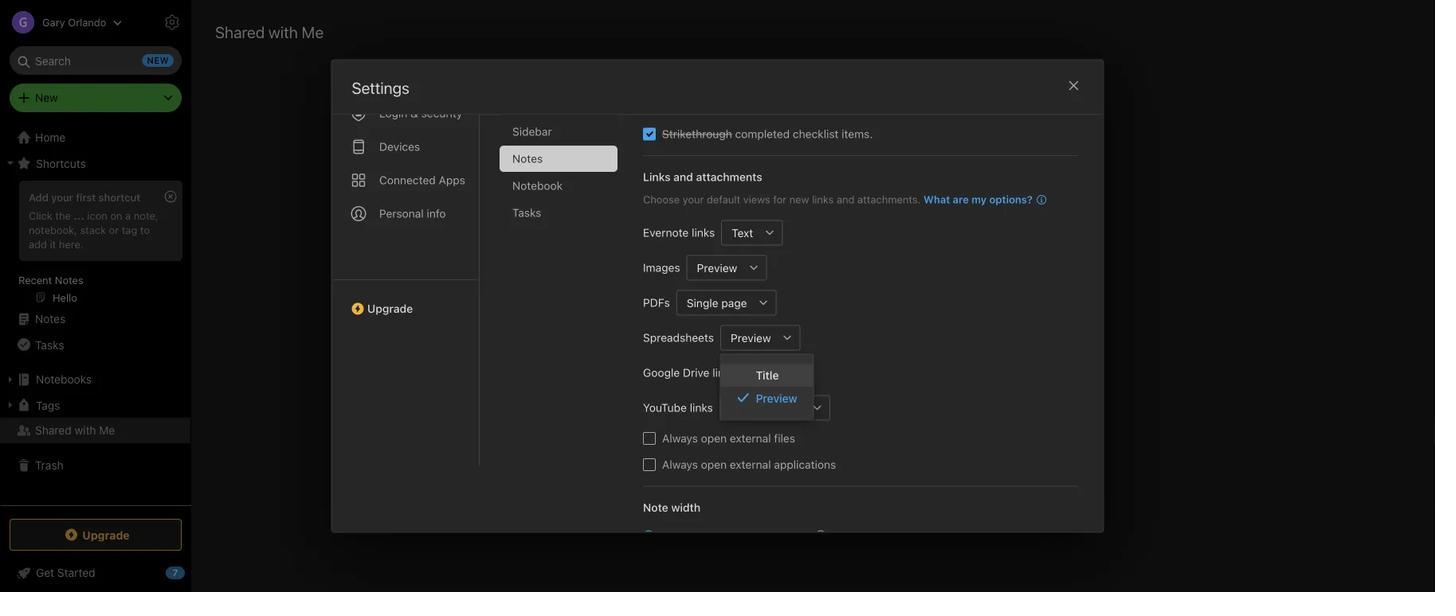 Task type: describe. For each thing, give the bounding box(es) containing it.
group inside tree
[[0, 176, 190, 313]]

recent
[[18, 274, 52, 286]]

trash
[[35, 459, 64, 473]]

Choose default view option for Evernote links field
[[721, 220, 782, 246]]

info
[[426, 207, 446, 220]]

1 vertical spatial and
[[836, 194, 854, 206]]

the
[[55, 210, 71, 221]]

tab list for links and attachments
[[332, 49, 479, 466]]

&
[[410, 107, 418, 120]]

links and attachments
[[643, 170, 762, 184]]

0 vertical spatial shared
[[807, 356, 852, 373]]

choose
[[643, 194, 679, 206]]

title
[[756, 369, 779, 382]]

always for always open external files
[[662, 432, 698, 445]]

first
[[76, 191, 96, 203]]

sidebar tab
[[499, 119, 617, 145]]

preview button for spreadsheets
[[720, 325, 775, 351]]

page
[[721, 297, 747, 310]]

checklist
[[792, 127, 838, 141]]

stack
[[80, 224, 106, 236]]

spreadsheets
[[643, 331, 714, 345]]

tasks button
[[0, 332, 190, 358]]

shortcuts
[[36, 157, 86, 170]]

optimize
[[832, 531, 878, 544]]

login & security
[[379, 107, 462, 120]]

links
[[643, 170, 670, 184]]

shared with me inside "element"
[[215, 22, 324, 41]]

click
[[29, 210, 52, 221]]

your for first
[[51, 191, 73, 203]]

new
[[789, 194, 809, 206]]

completed
[[735, 127, 789, 141]]

open for always open external applications
[[701, 459, 726, 472]]

preview link
[[721, 387, 813, 410]]

text button
[[721, 220, 757, 246]]

text
[[731, 226, 753, 240]]

a
[[125, 210, 131, 221]]

nothing shared yet
[[751, 356, 876, 373]]

shared with me element
[[191, 0, 1435, 593]]

window
[[689, 531, 728, 544]]

youtube
[[643, 402, 686, 415]]

tree containing home
[[0, 125, 191, 505]]

close image
[[1064, 76, 1083, 95]]

notes inside shared with me "element"
[[651, 387, 685, 402]]

recent notes
[[18, 274, 83, 286]]

note width
[[643, 502, 700, 515]]

options?
[[989, 194, 1032, 206]]

width
[[671, 502, 700, 515]]

apps
[[438, 174, 465, 187]]

1 vertical spatial shared
[[778, 387, 817, 402]]

show
[[894, 387, 925, 402]]

shared with me link
[[0, 418, 190, 444]]

home
[[35, 131, 66, 144]]

connected apps
[[379, 174, 465, 187]]

shared inside shared with me link
[[35, 424, 71, 437]]

add your first shortcut
[[29, 191, 140, 203]]

security
[[421, 107, 462, 120]]

fit
[[660, 531, 673, 544]]

always open external files
[[662, 432, 795, 445]]

or
[[109, 224, 119, 236]]

external for applications
[[729, 459, 771, 472]]

preview for spreadsheets
[[730, 332, 771, 345]]

0 horizontal spatial upgrade button
[[10, 520, 182, 551]]

external for files
[[729, 432, 771, 445]]

your for default
[[682, 194, 704, 206]]

tags button
[[0, 393, 190, 418]]

connected
[[379, 174, 435, 187]]

for
[[773, 194, 786, 206]]

preview inside dropdown list menu
[[756, 392, 797, 405]]

here. inside shared with me "element"
[[946, 387, 975, 402]]

notebooks link
[[0, 367, 190, 393]]

it
[[50, 238, 56, 250]]

nothing
[[751, 356, 803, 373]]

note,
[[134, 210, 158, 221]]

click the ...
[[29, 210, 84, 221]]

views
[[743, 194, 770, 206]]

notebooks
[[714, 387, 774, 402]]

open for always open external files
[[701, 432, 726, 445]]

add
[[29, 238, 47, 250]]

expand tags image
[[4, 399, 17, 412]]

shared inside shared with me "element"
[[215, 22, 265, 41]]

single page button
[[676, 290, 751, 316]]

attachments
[[696, 170, 762, 184]]

Select218 checkbox
[[643, 128, 655, 141]]

are
[[952, 194, 968, 206]]

links right new
[[812, 194, 833, 206]]

tasks inside tab
[[512, 206, 541, 219]]

option group containing fit to window
[[643, 529, 968, 593]]

files
[[774, 432, 795, 445]]

attachments.
[[857, 194, 920, 206]]

what
[[923, 194, 950, 206]]

single
[[686, 297, 718, 310]]

upgrade for upgrade popup button within tab list
[[367, 302, 413, 315]]

default
[[706, 194, 740, 206]]

devices
[[379, 140, 420, 153]]

home link
[[0, 125, 191, 151]]

icon
[[87, 210, 107, 221]]

notebook,
[[29, 224, 77, 236]]



Task type: vqa. For each thing, say whether or not it's contained in the screenshot.
tab
no



Task type: locate. For each thing, give the bounding box(es) containing it.
2 vertical spatial and
[[689, 387, 710, 402]]

1 horizontal spatial with
[[269, 22, 298, 41]]

to down note, at the left top of page
[[140, 224, 150, 236]]

will
[[872, 387, 891, 402]]

always open external applications
[[662, 459, 836, 472]]

with
[[269, 22, 298, 41], [821, 387, 845, 402], [75, 424, 96, 437]]

preview button for images
[[686, 255, 741, 281]]

Always open external applications checkbox
[[643, 459, 655, 472]]

1 vertical spatial upgrade button
[[10, 520, 182, 551]]

login
[[379, 107, 407, 120]]

shared
[[215, 22, 265, 41], [35, 424, 71, 437]]

notes inside group
[[55, 274, 83, 286]]

2 always from the top
[[662, 459, 698, 472]]

shared right settings image
[[215, 22, 265, 41]]

0 horizontal spatial upgrade
[[82, 529, 130, 542]]

and left attachments.
[[836, 194, 854, 206]]

1 vertical spatial shared with me
[[35, 424, 115, 437]]

always for always open external applications
[[662, 459, 698, 472]]

Choose default view option for PDFs field
[[676, 290, 776, 316]]

shortcuts button
[[0, 151, 190, 176]]

preview for images
[[697, 261, 737, 275]]

1 always from the top
[[662, 432, 698, 445]]

2 vertical spatial preview
[[756, 392, 797, 405]]

upgrade for upgrade popup button to the left
[[82, 529, 130, 542]]

1 horizontal spatial upgrade button
[[332, 280, 479, 322]]

notes link
[[0, 307, 190, 332]]

Choose default view option for YouTube links field
[[719, 396, 830, 421]]

0 horizontal spatial your
[[51, 191, 73, 203]]

Choose default view option for Images field
[[686, 255, 766, 281]]

strikethrough completed checklist items.
[[662, 127, 873, 141]]

group
[[0, 176, 190, 313]]

0 vertical spatial tasks
[[512, 206, 541, 219]]

0 horizontal spatial tasks
[[35, 338, 64, 352]]

google drive links
[[643, 366, 735, 380]]

to inside "icon on a note, notebook, stack or tag to add it here."
[[140, 224, 150, 236]]

0 horizontal spatial tab list
[[332, 49, 479, 466]]

1 vertical spatial shared
[[35, 424, 71, 437]]

new
[[35, 91, 58, 104]]

preview button up single page button
[[686, 255, 741, 281]]

1 vertical spatial me
[[99, 424, 115, 437]]

external down always open external files
[[729, 459, 771, 472]]

notebook tab
[[499, 173, 617, 199]]

1 open from the top
[[701, 432, 726, 445]]

tasks down notebook
[[512, 206, 541, 219]]

0 vertical spatial shared with me
[[215, 22, 324, 41]]

0 vertical spatial preview
[[697, 261, 737, 275]]

notes down google
[[651, 387, 685, 402]]

1 horizontal spatial here.
[[946, 387, 975, 402]]

0 vertical spatial always
[[662, 432, 698, 445]]

applications
[[774, 459, 836, 472]]

0 vertical spatial shared
[[215, 22, 265, 41]]

None search field
[[21, 46, 171, 75]]

open down always open external files
[[701, 459, 726, 472]]

notebook
[[512, 179, 562, 192]]

with inside tree
[[75, 424, 96, 437]]

and right links
[[673, 170, 693, 184]]

1 horizontal spatial tasks
[[512, 206, 541, 219]]

upgrade inside tab list
[[367, 302, 413, 315]]

yet
[[855, 356, 876, 373]]

me inside "element"
[[302, 22, 324, 41]]

your down "links and attachments"
[[682, 194, 704, 206]]

1 external from the top
[[729, 432, 771, 445]]

1 vertical spatial with
[[821, 387, 845, 402]]

settings image
[[163, 13, 182, 32]]

settings
[[352, 78, 409, 97]]

1 vertical spatial open
[[701, 459, 726, 472]]

notes and notebooks shared with you will show up here.
[[651, 387, 975, 402]]

0 vertical spatial external
[[729, 432, 771, 445]]

here. right it
[[59, 238, 83, 250]]

youtube links
[[643, 402, 713, 415]]

preview button
[[686, 255, 741, 281], [720, 325, 775, 351]]

shared down nothing shared yet
[[778, 387, 817, 402]]

1 vertical spatial tasks
[[35, 338, 64, 352]]

notes inside tab
[[512, 152, 542, 165]]

to
[[140, 224, 150, 236], [676, 531, 686, 544]]

notes tab
[[499, 146, 617, 172]]

shared down tags
[[35, 424, 71, 437]]

notebooks
[[36, 373, 92, 386]]

1 horizontal spatial me
[[302, 22, 324, 41]]

0 vertical spatial open
[[701, 432, 726, 445]]

preview down the title on the bottom right of page
[[756, 392, 797, 405]]

sidebar
[[512, 125, 552, 138]]

trash link
[[0, 453, 190, 479]]

1 horizontal spatial upgrade
[[367, 302, 413, 315]]

preview up nothing
[[730, 332, 771, 345]]

1 vertical spatial preview
[[730, 332, 771, 345]]

Search text field
[[21, 46, 171, 75]]

open up always open external applications
[[701, 432, 726, 445]]

0 vertical spatial upgrade button
[[332, 280, 479, 322]]

and
[[673, 170, 693, 184], [836, 194, 854, 206], [689, 387, 710, 402]]

0 vertical spatial with
[[269, 22, 298, 41]]

group containing add your first shortcut
[[0, 176, 190, 313]]

preview button down "page"
[[720, 325, 775, 351]]

what are my options?
[[923, 194, 1032, 206]]

tasks tab
[[499, 200, 617, 226]]

note
[[643, 502, 668, 515]]

2 vertical spatial with
[[75, 424, 96, 437]]

single page
[[686, 297, 747, 310]]

1 vertical spatial here.
[[946, 387, 975, 402]]

tags
[[36, 399, 60, 412]]

always right always open external applications checkbox
[[662, 459, 698, 472]]

and for notebooks
[[689, 387, 710, 402]]

0 horizontal spatial shared with me
[[35, 424, 115, 437]]

evernote links
[[643, 226, 715, 239]]

your up the
[[51, 191, 73, 203]]

2 horizontal spatial with
[[821, 387, 845, 402]]

external up always open external applications
[[729, 432, 771, 445]]

tab list for choose your default views for new links and attachments.
[[499, 64, 630, 466]]

me
[[302, 22, 324, 41], [99, 424, 115, 437]]

upgrade
[[367, 302, 413, 315], [82, 529, 130, 542]]

0 vertical spatial me
[[302, 22, 324, 41]]

strikethrough
[[662, 127, 732, 141]]

0 horizontal spatial me
[[99, 424, 115, 437]]

add
[[29, 191, 48, 203]]

pdfs
[[643, 296, 670, 310]]

open
[[701, 432, 726, 445], [701, 459, 726, 472]]

1 vertical spatial upgrade
[[82, 529, 130, 542]]

2 external from the top
[[729, 459, 771, 472]]

shared up notes and notebooks shared with you will show up here.
[[807, 356, 852, 373]]

personal info
[[379, 207, 446, 220]]

on
[[110, 210, 122, 221]]

optimize readability
[[832, 531, 935, 544]]

google
[[643, 366, 679, 380]]

tasks inside button
[[35, 338, 64, 352]]

1 vertical spatial always
[[662, 459, 698, 472]]

my
[[971, 194, 986, 206]]

...
[[74, 210, 84, 221]]

0 horizontal spatial here.
[[59, 238, 83, 250]]

tab list containing login & security
[[332, 49, 479, 466]]

tasks up notebooks
[[35, 338, 64, 352]]

1 horizontal spatial tab list
[[499, 64, 630, 466]]

0 horizontal spatial shared
[[35, 424, 71, 437]]

upgrade button inside tab list
[[332, 280, 479, 322]]

0 vertical spatial preview button
[[686, 255, 741, 281]]

1 horizontal spatial shared
[[215, 22, 265, 41]]

1 vertical spatial external
[[729, 459, 771, 472]]

notes
[[512, 152, 542, 165], [55, 274, 83, 286], [35, 313, 66, 326], [651, 387, 685, 402]]

notes right the recent
[[55, 274, 83, 286]]

Always open external files checkbox
[[643, 433, 655, 445]]

personal
[[379, 207, 423, 220]]

links left text button
[[691, 226, 715, 239]]

links down drive
[[689, 402, 713, 415]]

2 open from the top
[[701, 459, 726, 472]]

tab list
[[332, 49, 479, 466], [499, 64, 630, 466]]

to right fit
[[676, 531, 686, 544]]

here. right up
[[946, 387, 975, 402]]

1 horizontal spatial shared with me
[[215, 22, 324, 41]]

you
[[848, 387, 869, 402]]

0 vertical spatial upgrade
[[367, 302, 413, 315]]

and for attachments
[[673, 170, 693, 184]]

icon on a note, notebook, stack or tag to add it here.
[[29, 210, 158, 250]]

1 horizontal spatial your
[[682, 194, 704, 206]]

links right drive
[[712, 366, 735, 380]]

notes down sidebar
[[512, 152, 542, 165]]

and down drive
[[689, 387, 710, 402]]

tab list containing sidebar
[[499, 64, 630, 466]]

0 horizontal spatial to
[[140, 224, 150, 236]]

me inside tree
[[99, 424, 115, 437]]

here. inside "icon on a note, notebook, stack or tag to add it here."
[[59, 238, 83, 250]]

choose your default views for new links and attachments.
[[643, 194, 920, 206]]

1 horizontal spatial to
[[676, 531, 686, 544]]

0 vertical spatial here.
[[59, 238, 83, 250]]

expand notebooks image
[[4, 374, 17, 386]]

0 vertical spatial and
[[673, 170, 693, 184]]

tag
[[122, 224, 137, 236]]

shared with me inside tree
[[35, 424, 115, 437]]

and inside shared with me "element"
[[689, 387, 710, 402]]

upgrade button
[[332, 280, 479, 322], [10, 520, 182, 551]]

drive
[[682, 366, 709, 380]]

shared
[[807, 356, 852, 373], [778, 387, 817, 402]]

1 vertical spatial preview button
[[720, 325, 775, 351]]

tree
[[0, 125, 191, 505]]

up
[[928, 387, 943, 402]]

images
[[643, 261, 680, 274]]

option group
[[643, 529, 968, 593]]

always right always open external files option on the bottom of the page
[[662, 432, 698, 445]]

dropdown list menu
[[721, 364, 813, 410]]

tasks
[[512, 206, 541, 219], [35, 338, 64, 352]]

readability
[[881, 531, 935, 544]]

0 horizontal spatial with
[[75, 424, 96, 437]]

Choose default view option for Spreadsheets field
[[720, 325, 800, 351]]

preview inside field
[[730, 332, 771, 345]]

notes down recent notes
[[35, 313, 66, 326]]

1 vertical spatial to
[[676, 531, 686, 544]]

new button
[[10, 84, 182, 112]]

title link
[[721, 364, 813, 387]]

preview inside choose default view option for images field
[[697, 261, 737, 275]]

0 vertical spatial to
[[140, 224, 150, 236]]

fit to window
[[660, 531, 728, 544]]

preview up 'single page'
[[697, 261, 737, 275]]

items.
[[841, 127, 873, 141]]

your inside group
[[51, 191, 73, 203]]



